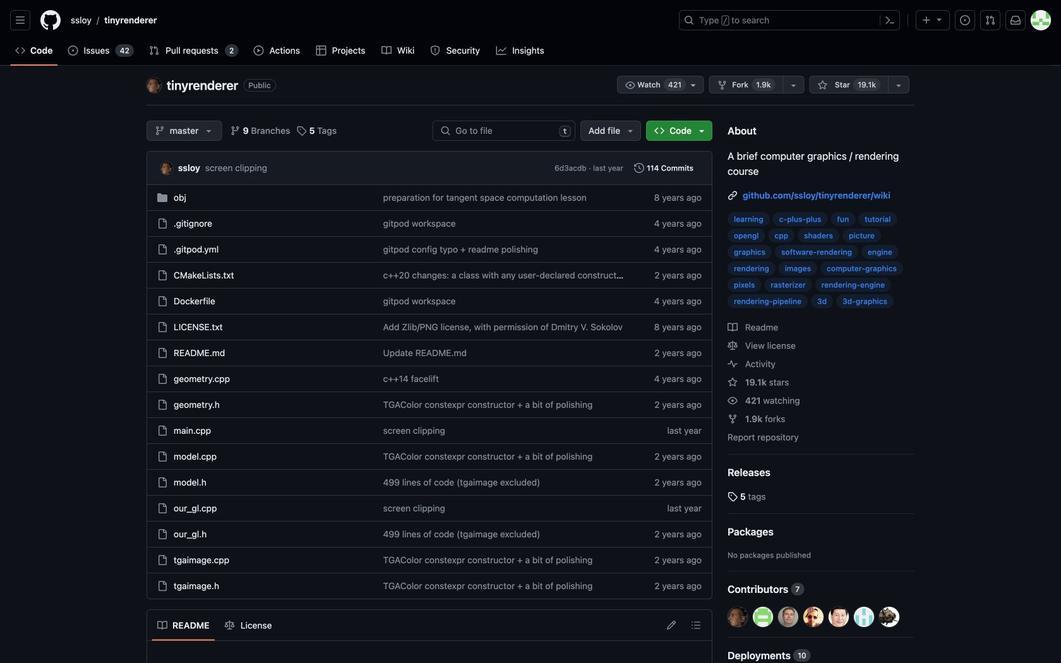 Task type: vqa. For each thing, say whether or not it's contained in the screenshot.
Search
no



Task type: locate. For each thing, give the bounding box(es) containing it.
repo forked image
[[717, 80, 727, 90], [728, 414, 738, 424]]

1 vertical spatial git pull request image
[[149, 45, 159, 56]]

homepage image
[[40, 10, 61, 30]]

pulse image
[[728, 359, 738, 369]]

1 horizontal spatial git branch image
[[230, 126, 240, 136]]

graph image
[[496, 45, 506, 56]]

0 vertical spatial repo forked image
[[717, 80, 727, 90]]

1 horizontal spatial git pull request image
[[986, 15, 996, 25]]

issue opened image right code icon
[[68, 45, 78, 56]]

triangle down image
[[934, 14, 944, 24], [204, 126, 214, 136], [697, 126, 707, 136]]

table image
[[316, 45, 326, 56]]

git pull request image left notifications icon
[[986, 15, 996, 25]]

ssloy image
[[160, 162, 173, 175]]

git branch image
[[155, 126, 165, 136], [230, 126, 240, 136]]

0 horizontal spatial issue opened image
[[68, 45, 78, 56]]

triangle down image for code image
[[697, 126, 707, 136]]

play image
[[254, 45, 264, 56]]

1 vertical spatial book image
[[157, 621, 167, 631]]

1 horizontal spatial book image
[[728, 322, 738, 333]]

0 horizontal spatial repo forked image
[[717, 80, 727, 90]]

notifications image
[[1011, 15, 1021, 25]]

0 vertical spatial tag image
[[297, 126, 307, 136]]

tag image
[[297, 126, 307, 136], [728, 492, 738, 502]]

book image
[[382, 45, 392, 56]]

link image
[[728, 190, 738, 201]]

@erwincoumans image
[[778, 607, 799, 627]]

plus image
[[922, 15, 932, 25]]

1 vertical spatial repo forked image
[[728, 414, 738, 424]]

@cirosantilli image
[[829, 607, 849, 627]]

eye image
[[625, 80, 635, 90]]

0 horizontal spatial git branch image
[[155, 126, 165, 136]]

git pull request image
[[986, 15, 996, 25], [149, 45, 159, 56]]

list
[[66, 10, 672, 30], [152, 616, 278, 636]]

1 horizontal spatial repo forked image
[[728, 414, 738, 424]]

outline image
[[691, 620, 701, 631]]

triangle down image
[[626, 126, 636, 136]]

0 vertical spatial issue opened image
[[960, 15, 970, 25]]

0 horizontal spatial tag image
[[297, 126, 307, 136]]

star image
[[728, 377, 738, 388]]

git pull request image up owner avatar
[[149, 45, 159, 56]]

0 horizontal spatial git pull request image
[[149, 45, 159, 56]]

book image
[[728, 322, 738, 333], [157, 621, 167, 631]]

search image
[[441, 126, 451, 136]]

directory image
[[157, 193, 167, 203]]

0 horizontal spatial triangle down image
[[204, 126, 214, 136]]

code image
[[655, 126, 665, 136]]

issue opened image right plus image
[[960, 15, 970, 25]]

1 vertical spatial tag image
[[728, 492, 738, 502]]

1 horizontal spatial triangle down image
[[697, 126, 707, 136]]

eye image
[[728, 396, 738, 406]]

0 vertical spatial git pull request image
[[986, 15, 996, 25]]

issue opened image
[[960, 15, 970, 25], [68, 45, 78, 56]]

2 horizontal spatial triangle down image
[[934, 14, 944, 24]]

0 horizontal spatial book image
[[157, 621, 167, 631]]

@ssloy image
[[728, 607, 748, 627]]



Task type: describe. For each thing, give the bounding box(es) containing it.
1 vertical spatial issue opened image
[[68, 45, 78, 56]]

@theosotr image
[[854, 607, 874, 627]]

2 git branch image from the left
[[230, 126, 240, 136]]

command palette image
[[885, 15, 895, 25]]

Go to file text field
[[456, 121, 554, 140]]

1 horizontal spatial tag image
[[728, 492, 738, 502]]

law image
[[225, 621, 235, 631]]

git pull request image for issue opened image to the bottom
[[149, 45, 159, 56]]

1 git branch image from the left
[[155, 126, 165, 136]]

code image
[[15, 45, 25, 56]]

history image
[[634, 163, 644, 173]]

1 horizontal spatial issue opened image
[[960, 15, 970, 25]]

book image inside list
[[157, 621, 167, 631]]

edit file image
[[667, 620, 677, 631]]

@dmedov image
[[804, 607, 824, 627]]

19073 users starred this repository element
[[854, 78, 881, 91]]

1 vertical spatial list
[[152, 616, 278, 636]]

triangle down image for first git branch icon from left
[[204, 126, 214, 136]]

owner avatar image
[[147, 78, 162, 93]]

add this repository to a list image
[[894, 80, 904, 90]]

@bg4444 image
[[879, 607, 900, 627]]

@paroj image
[[753, 607, 773, 627]]

commits by ssloy tooltip
[[178, 161, 200, 175]]

star image
[[818, 80, 828, 90]]

git pull request image for issue opened image to the right
[[986, 15, 996, 25]]

0 vertical spatial list
[[66, 10, 672, 30]]

law image
[[728, 341, 738, 351]]

0 vertical spatial book image
[[728, 322, 738, 333]]

shield image
[[430, 45, 440, 56]]

see your forks of this repository image
[[789, 80, 799, 90]]



